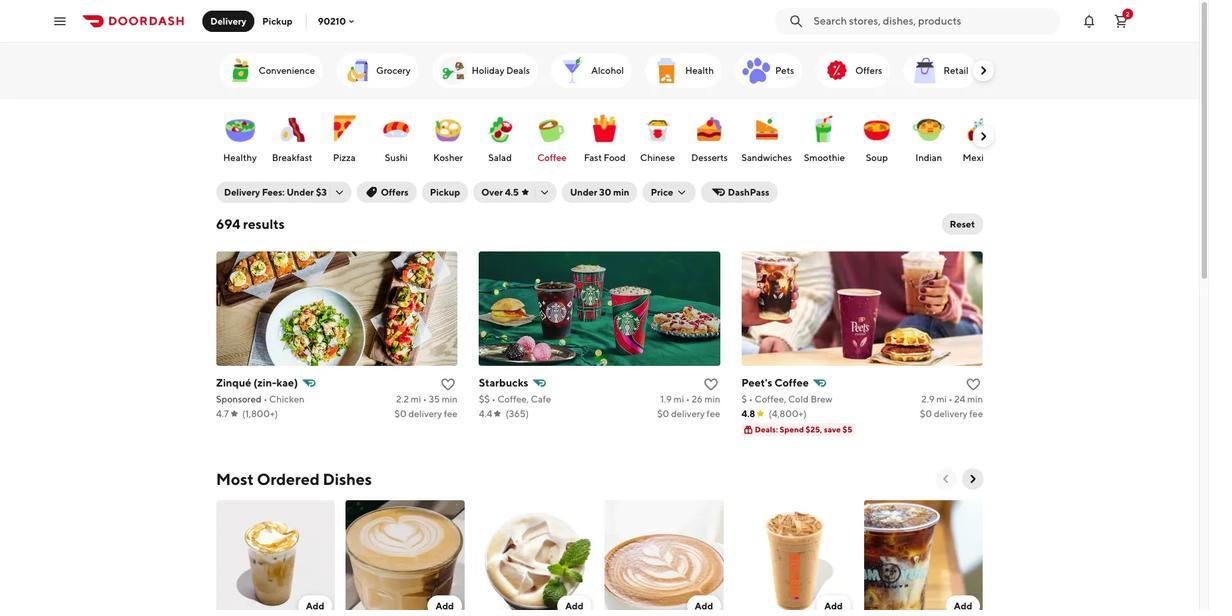 Task type: describe. For each thing, give the bounding box(es) containing it.
retail image
[[909, 55, 941, 87]]

starbucks
[[479, 377, 529, 390]]

grocery link
[[336, 53, 419, 88]]

1 under from the left
[[287, 187, 314, 198]]

kosher
[[433, 152, 463, 163]]

click to add this store to your saved list image for zinqué (zin-kae)
[[440, 377, 456, 393]]

sponsored
[[216, 394, 262, 405]]

alcohol
[[591, 65, 624, 76]]

2 next button of carousel image from the top
[[977, 130, 990, 143]]

reset button
[[942, 214, 983, 235]]

fees:
[[262, 187, 285, 198]]

health link
[[645, 53, 722, 88]]

dishes
[[323, 470, 372, 489]]

notification bell image
[[1081, 13, 1097, 29]]

694
[[216, 216, 240, 232]]

(4,800+)
[[769, 409, 807, 420]]

peet's
[[742, 377, 773, 390]]

indian
[[916, 152, 942, 163]]

fee for coffee
[[970, 409, 983, 420]]

2 fee from the left
[[707, 409, 720, 420]]

fast food
[[584, 152, 626, 163]]

offers button
[[357, 182, 417, 203]]

cold
[[788, 394, 809, 405]]

694 results
[[216, 216, 285, 232]]

90210
[[318, 16, 346, 26]]

delivery for (zin-
[[408, 409, 442, 420]]

under inside under 30 min button
[[570, 187, 597, 198]]

convenience
[[259, 65, 315, 76]]

results
[[243, 216, 285, 232]]

pets
[[775, 65, 794, 76]]

healthy
[[223, 152, 257, 163]]

open menu image
[[52, 13, 68, 29]]

over 4.5
[[481, 187, 519, 198]]

$5
[[843, 425, 853, 435]]

previous button of carousel image
[[939, 473, 953, 486]]

most
[[216, 470, 254, 489]]

5 • from the left
[[749, 394, 753, 405]]

pizza
[[333, 152, 356, 163]]

smoothie
[[804, 152, 845, 163]]

1 vertical spatial pickup button
[[422, 182, 468, 203]]

2 button
[[1108, 8, 1135, 34]]

under 30 min button
[[562, 182, 638, 203]]

food
[[604, 152, 626, 163]]

sushi
[[385, 152, 408, 163]]

chicken
[[269, 394, 305, 405]]

spend
[[780, 425, 804, 435]]

$​0 delivery fee for (zin-
[[394, 409, 458, 420]]

offers inside 'button'
[[381, 187, 409, 198]]

2.2 mi • 35 min
[[396, 394, 458, 405]]

coffee, for peet's coffee
[[755, 394, 786, 405]]

retail
[[944, 65, 969, 76]]

1 horizontal spatial offers
[[856, 65, 882, 76]]

1.9
[[661, 394, 672, 405]]

Store search: begin typing to search for stores available on DoorDash text field
[[814, 14, 1052, 28]]

$​0 delivery fee for coffee
[[920, 409, 983, 420]]

under 30 min
[[570, 187, 630, 198]]

sponsored • chicken
[[216, 394, 305, 405]]

convenience link
[[219, 53, 323, 88]]

soup
[[866, 152, 888, 163]]

grocery
[[376, 65, 411, 76]]

2
[[1126, 10, 1130, 18]]

offers image
[[821, 55, 853, 87]]

30
[[599, 187, 611, 198]]

$ • coffee, cold brew
[[742, 394, 833, 405]]

$25,
[[806, 425, 822, 435]]

(1,800+)
[[242, 409, 278, 420]]

grocery image
[[342, 55, 374, 87]]

save
[[824, 425, 841, 435]]

dashpass button
[[701, 182, 778, 203]]

over
[[481, 187, 503, 198]]

90210 button
[[318, 16, 357, 26]]

reset
[[950, 219, 975, 230]]

convenience image
[[224, 55, 256, 87]]

min for zinqué (zin-kae)
[[442, 394, 458, 405]]

pickup for the left pickup button
[[262, 16, 293, 26]]

holiday deals link
[[432, 53, 538, 88]]

min for starbucks
[[705, 394, 720, 405]]

delivery fees: under $3
[[224, 187, 327, 198]]

6 • from the left
[[949, 394, 953, 405]]

price button
[[643, 182, 696, 203]]

$​0 for (zin-
[[394, 409, 407, 420]]

holiday
[[472, 65, 504, 76]]

24
[[955, 394, 966, 405]]

coffee, for starbucks
[[498, 394, 529, 405]]



Task type: locate. For each thing, give the bounding box(es) containing it.
2.2
[[396, 394, 409, 405]]

0 horizontal spatial $​0
[[394, 409, 407, 420]]

• left 35
[[423, 394, 427, 405]]

delivery for coffee
[[934, 409, 968, 420]]

$​0 delivery fee down 1.9 mi • 26 min in the bottom of the page
[[657, 409, 720, 420]]

1 fee from the left
[[444, 409, 458, 420]]

$$ • coffee, cafe
[[479, 394, 551, 405]]

fast
[[584, 152, 602, 163]]

0 horizontal spatial delivery
[[408, 409, 442, 420]]

mi for coffee
[[937, 394, 947, 405]]

alcohol image
[[557, 55, 589, 87]]

coffee,
[[498, 394, 529, 405], [755, 394, 786, 405]]

coffee, down peet's coffee
[[755, 394, 786, 405]]

0 horizontal spatial coffee,
[[498, 394, 529, 405]]

breakfast
[[272, 152, 312, 163]]

1 click to add this store to your saved list image from the left
[[440, 377, 456, 393]]

1 vertical spatial coffee
[[775, 377, 809, 390]]

delivery left fees:
[[224, 187, 260, 198]]

dashpass
[[728, 187, 770, 198]]

3 • from the left
[[492, 394, 496, 405]]

1 horizontal spatial coffee
[[775, 377, 809, 390]]

(365)
[[506, 409, 529, 420]]

• left 26
[[686, 394, 690, 405]]

holiday deals image
[[437, 55, 469, 87]]

1 $​0 delivery fee from the left
[[394, 409, 458, 420]]

(zin-
[[253, 377, 277, 390]]

3 $​0 from the left
[[920, 409, 932, 420]]

1 $​0 from the left
[[394, 409, 407, 420]]

fee down 2.2 mi • 35 min
[[444, 409, 458, 420]]

click to add this store to your saved list image for starbucks
[[703, 377, 719, 393]]

delivery
[[408, 409, 442, 420], [671, 409, 705, 420], [934, 409, 968, 420]]

1 • from the left
[[263, 394, 267, 405]]

1 next button of carousel image from the top
[[977, 64, 990, 77]]

0 vertical spatial coffee
[[537, 152, 567, 163]]

delivery for delivery
[[210, 16, 246, 26]]

next button of carousel image up mexican
[[977, 130, 990, 143]]

chinese
[[640, 152, 675, 163]]

3 $​0 delivery fee from the left
[[920, 409, 983, 420]]

under left the $3
[[287, 187, 314, 198]]

2 mi from the left
[[674, 394, 684, 405]]

deals:
[[755, 425, 778, 435]]

1 horizontal spatial fee
[[707, 409, 720, 420]]

2 under from the left
[[570, 187, 597, 198]]

1 horizontal spatial $​0 delivery fee
[[657, 409, 720, 420]]

0 vertical spatial pickup
[[262, 16, 293, 26]]

1 horizontal spatial $​0
[[657, 409, 669, 420]]

$​0 for coffee
[[920, 409, 932, 420]]

mi right 2.9
[[937, 394, 947, 405]]

0 vertical spatial next button of carousel image
[[977, 64, 990, 77]]

delivery down 2.2 mi • 35 min
[[408, 409, 442, 420]]

0 horizontal spatial coffee
[[537, 152, 567, 163]]

pickup button up convenience link
[[254, 10, 301, 32]]

fee
[[444, 409, 458, 420], [707, 409, 720, 420], [970, 409, 983, 420]]

alcohol link
[[551, 53, 632, 88]]

pets link
[[735, 53, 802, 88]]

3 delivery from the left
[[934, 409, 968, 420]]

1 mi from the left
[[411, 394, 421, 405]]

under left 30
[[570, 187, 597, 198]]

4.8
[[742, 409, 755, 420]]

mi
[[411, 394, 421, 405], [674, 394, 684, 405], [937, 394, 947, 405]]

1 horizontal spatial click to add this store to your saved list image
[[703, 377, 719, 393]]

pets image
[[741, 55, 773, 87]]

0 horizontal spatial pickup button
[[254, 10, 301, 32]]

sandwiches
[[742, 152, 792, 163]]

mi right 1.9
[[674, 394, 684, 405]]

4.7
[[216, 409, 229, 420]]

• up (1,800+) at bottom left
[[263, 394, 267, 405]]

zinqué (zin-kae)
[[216, 377, 298, 390]]

2 $​0 from the left
[[657, 409, 669, 420]]

$​0 down 2.9
[[920, 409, 932, 420]]

retail link
[[904, 53, 977, 88]]

1 horizontal spatial under
[[570, 187, 597, 198]]

brew
[[811, 394, 833, 405]]

under
[[287, 187, 314, 198], [570, 187, 597, 198]]

1 horizontal spatial pickup
[[430, 187, 460, 198]]

delivery down 1.9 mi • 26 min in the bottom of the page
[[671, 409, 705, 420]]

health
[[685, 65, 714, 76]]

2 • from the left
[[423, 394, 427, 405]]

kae)
[[277, 377, 298, 390]]

$​0 delivery fee down 2.9 mi • 24 min
[[920, 409, 983, 420]]

1 vertical spatial delivery
[[224, 187, 260, 198]]

2.9
[[922, 394, 935, 405]]

0 horizontal spatial pickup
[[262, 16, 293, 26]]

$
[[742, 394, 747, 405]]

1 vertical spatial next button of carousel image
[[977, 130, 990, 143]]

delivery up convenience image
[[210, 16, 246, 26]]

min right 35
[[442, 394, 458, 405]]

$​0 down 1.9
[[657, 409, 669, 420]]

click to add this store to your saved list image
[[966, 377, 982, 393]]

0 vertical spatial pickup button
[[254, 10, 301, 32]]

pickup
[[262, 16, 293, 26], [430, 187, 460, 198]]

peet's coffee
[[742, 377, 809, 390]]

next button of carousel image
[[977, 64, 990, 77], [977, 130, 990, 143]]

3 mi from the left
[[937, 394, 947, 405]]

1 horizontal spatial mi
[[674, 394, 684, 405]]

35
[[429, 394, 440, 405]]

next button of carousel image right retail at the right top
[[977, 64, 990, 77]]

1 coffee, from the left
[[498, 394, 529, 405]]

2.9 mi • 24 min
[[922, 394, 983, 405]]

$​0
[[394, 409, 407, 420], [657, 409, 669, 420], [920, 409, 932, 420]]

1 delivery from the left
[[408, 409, 442, 420]]

coffee, up (365)
[[498, 394, 529, 405]]

fee for (zin-
[[444, 409, 458, 420]]

fee down 1.9 mi • 26 min in the bottom of the page
[[707, 409, 720, 420]]

1 vertical spatial offers
[[381, 187, 409, 198]]

1 horizontal spatial delivery
[[671, 409, 705, 420]]

0 vertical spatial offers
[[856, 65, 882, 76]]

2 delivery from the left
[[671, 409, 705, 420]]

0 horizontal spatial mi
[[411, 394, 421, 405]]

cafe
[[531, 394, 551, 405]]

2 horizontal spatial delivery
[[934, 409, 968, 420]]

0 horizontal spatial offers
[[381, 187, 409, 198]]

min
[[613, 187, 630, 198], [442, 394, 458, 405], [705, 394, 720, 405], [967, 394, 983, 405]]

0 horizontal spatial $​0 delivery fee
[[394, 409, 458, 420]]

coffee left fast
[[537, 152, 567, 163]]

offers down sushi
[[381, 187, 409, 198]]

offers link
[[816, 53, 890, 88]]

3 items, open order cart image
[[1113, 13, 1129, 29]]

$3
[[316, 187, 327, 198]]

4.5
[[505, 187, 519, 198]]

0 horizontal spatial fee
[[444, 409, 458, 420]]

2 click to add this store to your saved list image from the left
[[703, 377, 719, 393]]

$​0 down 2.2
[[394, 409, 407, 420]]

delivery button
[[202, 10, 254, 32]]

most ordered dishes
[[216, 470, 372, 489]]

2 coffee, from the left
[[755, 394, 786, 405]]

4.4
[[479, 409, 492, 420]]

• right $
[[749, 394, 753, 405]]

2 $​0 delivery fee from the left
[[657, 409, 720, 420]]

3 fee from the left
[[970, 409, 983, 420]]

price
[[651, 187, 673, 198]]

4 • from the left
[[686, 394, 690, 405]]

min right 30
[[613, 187, 630, 198]]

mi for (zin-
[[411, 394, 421, 405]]

1 vertical spatial pickup
[[430, 187, 460, 198]]

0 vertical spatial delivery
[[210, 16, 246, 26]]

health image
[[651, 55, 683, 87]]

offers
[[856, 65, 882, 76], [381, 187, 409, 198]]

mexican
[[963, 152, 999, 163]]

• right $$
[[492, 394, 496, 405]]

pickup for bottommost pickup button
[[430, 187, 460, 198]]

desserts
[[691, 152, 728, 163]]

pickup down kosher
[[430, 187, 460, 198]]

26
[[692, 394, 703, 405]]

2 horizontal spatial $​0 delivery fee
[[920, 409, 983, 420]]

salad
[[488, 152, 512, 163]]

• left "24"
[[949, 394, 953, 405]]

pickup button
[[254, 10, 301, 32], [422, 182, 468, 203]]

click to add this store to your saved list image up 1.9 mi • 26 min in the bottom of the page
[[703, 377, 719, 393]]

1 horizontal spatial coffee,
[[755, 394, 786, 405]]

pickup right delivery button
[[262, 16, 293, 26]]

pickup button down kosher
[[422, 182, 468, 203]]

1.9 mi • 26 min
[[661, 394, 720, 405]]

0 horizontal spatial click to add this store to your saved list image
[[440, 377, 456, 393]]

next button of carousel image
[[966, 473, 979, 486]]

deals
[[506, 65, 530, 76]]

click to add this store to your saved list image
[[440, 377, 456, 393], [703, 377, 719, 393]]

over 4.5 button
[[474, 182, 557, 203]]

1 horizontal spatial pickup button
[[422, 182, 468, 203]]

fee down 2.9 mi • 24 min
[[970, 409, 983, 420]]

mi right 2.2
[[411, 394, 421, 405]]

holiday deals
[[472, 65, 530, 76]]

•
[[263, 394, 267, 405], [423, 394, 427, 405], [492, 394, 496, 405], [686, 394, 690, 405], [749, 394, 753, 405], [949, 394, 953, 405]]

$​0 delivery fee down 2.2 mi • 35 min
[[394, 409, 458, 420]]

min for peet's coffee
[[967, 394, 983, 405]]

min right 26
[[705, 394, 720, 405]]

click to add this store to your saved list image up 2.2 mi • 35 min
[[440, 377, 456, 393]]

coffee up the $ • coffee, cold brew
[[775, 377, 809, 390]]

zinqué
[[216, 377, 251, 390]]

delivery down 2.9 mi • 24 min
[[934, 409, 968, 420]]

delivery for delivery fees: under $3
[[224, 187, 260, 198]]

min down click to add this store to your saved list image
[[967, 394, 983, 405]]

0 horizontal spatial under
[[287, 187, 314, 198]]

2 horizontal spatial fee
[[970, 409, 983, 420]]

$$
[[479, 394, 490, 405]]

ordered
[[257, 470, 320, 489]]

offers right offers icon
[[856, 65, 882, 76]]

min inside button
[[613, 187, 630, 198]]

coffee
[[537, 152, 567, 163], [775, 377, 809, 390]]

deals: spend $25, save $5
[[755, 425, 853, 435]]

2 horizontal spatial mi
[[937, 394, 947, 405]]

2 horizontal spatial $​0
[[920, 409, 932, 420]]

delivery inside button
[[210, 16, 246, 26]]

delivery
[[210, 16, 246, 26], [224, 187, 260, 198]]



Task type: vqa. For each thing, say whether or not it's contained in the screenshot.
middle our
no



